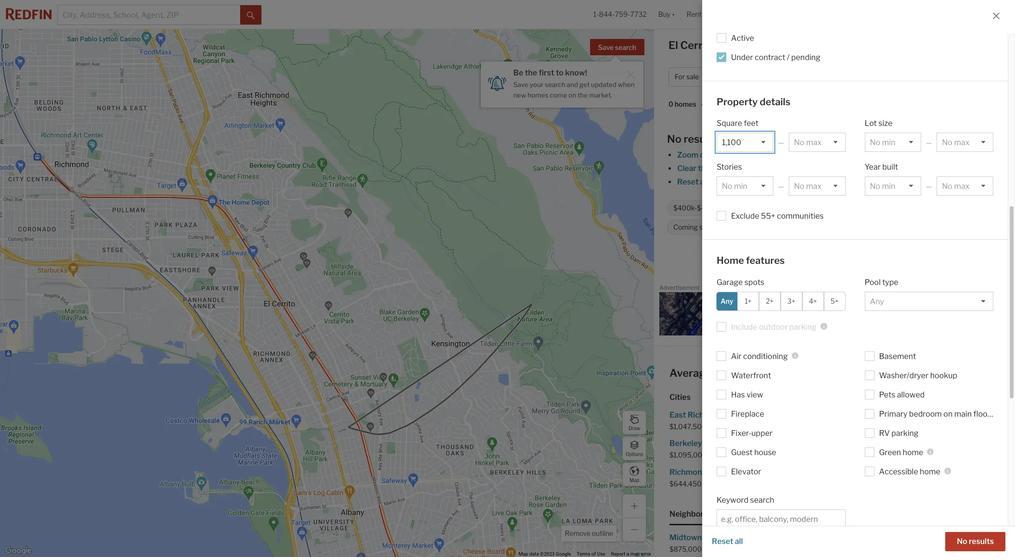 Task type: locate. For each thing, give the bounding box(es) containing it.
cerrito, up cities heading
[[814, 367, 852, 380]]

ca up cities heading
[[855, 367, 870, 380]]

4+
[[901, 73, 910, 81], [794, 204, 802, 212], [809, 297, 817, 306]]

home for average
[[714, 367, 742, 380]]

sale inside east richmond heights homes for sale $1,047,500
[[795, 411, 809, 420]]

0 horizontal spatial report
[[611, 552, 625, 557]]

• left 5
[[982, 73, 985, 81]]

2 horizontal spatial 4+
[[901, 73, 910, 81]]

studio+ up contract/pending
[[744, 204, 768, 212]]

rv
[[879, 429, 890, 438]]

search
[[615, 43, 636, 52], [545, 81, 565, 89], [750, 496, 774, 505]]

average
[[670, 367, 712, 380]]

active
[[731, 33, 754, 43]]

results inside button
[[969, 538, 994, 547]]

reset down clear
[[677, 178, 699, 187]]

4+ inside radio
[[809, 297, 817, 306]]

1 horizontal spatial map
[[712, 164, 728, 173]]

0 vertical spatial parking
[[789, 323, 817, 332]]

1 horizontal spatial parking
[[891, 429, 919, 438]]

include outdoor parking
[[731, 323, 817, 332]]

east richmond heights homes for sale $1,047,500
[[670, 411, 809, 431]]

map button
[[622, 463, 646, 487]]

report ad
[[989, 286, 1010, 292]]

0 vertical spatial el
[[669, 39, 678, 52]]

0 vertical spatial no results
[[667, 133, 719, 145]]

richmond up $644,450
[[670, 468, 707, 477]]

map down the options
[[630, 478, 639, 483]]

save inside button
[[598, 43, 614, 52]]

on down and
[[568, 91, 576, 99]]

1 homes for sale link from the top
[[835, 409, 994, 423]]

0 vertical spatial to
[[556, 68, 564, 77]]

1 vertical spatial the
[[578, 91, 588, 99]]

cities
[[670, 393, 691, 402]]

your right one
[[796, 178, 812, 187]]

homes inside "homes for sale" link
[[899, 534, 923, 543]]

contract
[[755, 53, 785, 62]]

square feet
[[717, 119, 759, 128]]

map left data
[[519, 552, 528, 557]]

1 horizontal spatial save
[[598, 43, 614, 52]]

options button
[[622, 437, 646, 461]]

0 horizontal spatial $400k-
[[673, 204, 697, 212]]

or
[[733, 178, 741, 187]]

—
[[778, 139, 784, 147], [926, 139, 932, 147], [778, 182, 784, 191], [926, 182, 932, 191]]

to right "first"
[[556, 68, 564, 77]]

elevator
[[731, 468, 761, 477]]

/ left ba
[[897, 73, 900, 81]]

1 horizontal spatial no results
[[957, 538, 994, 547]]

el right near
[[803, 367, 812, 380]]

home up "accessible home"
[[903, 448, 923, 457]]

0 vertical spatial home
[[714, 367, 742, 380]]

conditioning
[[743, 352, 788, 361]]

richmond up $1,047,500 at the bottom right of the page
[[688, 411, 725, 420]]

0 vertical spatial save
[[598, 43, 614, 52]]

the up the reset all filters button
[[698, 164, 710, 173]]

report left 'a'
[[611, 552, 625, 557]]

ca
[[721, 39, 736, 52], [855, 367, 870, 380]]

1 horizontal spatial $400k-$4.5m
[[727, 73, 773, 81]]

submit search image
[[247, 11, 255, 19]]

1 vertical spatial results
[[969, 538, 994, 547]]

2 vertical spatial home
[[920, 468, 940, 477]]

1 vertical spatial to
[[859, 178, 867, 187]]

cerrito,
[[680, 39, 718, 52], [814, 367, 852, 380]]

built
[[882, 163, 898, 172]]

remove outline
[[565, 530, 613, 538]]

0 vertical spatial $400k-$4.5m
[[727, 73, 773, 81]]

filters inside button
[[962, 73, 981, 81]]

of right one
[[787, 178, 794, 187]]

midtown
[[670, 534, 702, 543]]

map data ©2023 google
[[519, 552, 571, 557]]

1-844-759-7732 link
[[593, 10, 647, 18]]

studio+ inside button
[[871, 73, 896, 81]]

search down the 759-
[[615, 43, 636, 52]]

1 horizontal spatial all
[[735, 538, 743, 547]]

5+ radio
[[824, 292, 845, 311]]

for sale
[[675, 73, 699, 81]]

1 vertical spatial no
[[957, 538, 967, 547]]

0 horizontal spatial search
[[545, 81, 565, 89]]

zip codes
[[742, 510, 778, 519]]

kensington homes for sale $1,849,000
[[835, 440, 931, 460]]

0 horizontal spatial map
[[630, 552, 640, 557]]

1 horizontal spatial •
[[982, 73, 985, 81]]

0 horizontal spatial your
[[530, 81, 543, 89]]

4+ left baths
[[794, 204, 802, 212]]

all down zip
[[735, 538, 743, 547]]

house
[[754, 448, 776, 457]]

draw
[[629, 426, 640, 431]]

townhouse, land
[[795, 73, 851, 81]]

2 vertical spatial the
[[698, 164, 710, 173]]

berkeley
[[670, 440, 702, 449]]

report left ad
[[989, 286, 1003, 292]]

the right be
[[525, 68, 537, 77]]

7732
[[630, 10, 647, 18]]

cities heading
[[670, 393, 1000, 403]]

1 vertical spatial search
[[545, 81, 565, 89]]

1 horizontal spatial the
[[578, 91, 588, 99]]

$400k-$4.5m inside '$400k-$4.5m' button
[[727, 73, 773, 81]]

report for report ad
[[989, 286, 1003, 292]]

no right homes for sale
[[957, 538, 967, 547]]

2 horizontal spatial search
[[750, 496, 774, 505]]

be
[[513, 68, 523, 77]]

— for year built
[[926, 182, 932, 191]]

$1,849,000
[[835, 452, 872, 460]]

1 vertical spatial reset
[[712, 538, 733, 547]]

Any radio
[[716, 292, 738, 311]]

homes inside save your search and get updated when new homes come on the market.
[[528, 91, 548, 99]]

draw button
[[622, 411, 646, 435]]

0 vertical spatial map
[[630, 478, 639, 483]]

$1,095,000
[[670, 452, 707, 460]]

fixer-
[[731, 429, 751, 438]]

0 horizontal spatial no
[[667, 133, 681, 145]]

0 horizontal spatial results
[[684, 133, 719, 145]]

•
[[982, 73, 985, 81], [701, 101, 703, 109]]

el
[[669, 39, 678, 52], [803, 367, 812, 380]]

no up zoom
[[667, 133, 681, 145]]

1 vertical spatial report
[[611, 552, 625, 557]]

4+ left 5+
[[809, 297, 817, 306]]

map down out
[[712, 164, 728, 173]]

1 vertical spatial /
[[897, 73, 900, 81]]

0 vertical spatial report
[[989, 286, 1003, 292]]

any
[[721, 297, 733, 306]]

richmond
[[688, 411, 725, 420], [670, 468, 707, 477]]

recommended button
[[724, 100, 782, 109]]

4+ left ba
[[901, 73, 910, 81]]

3+ radio
[[781, 292, 802, 311]]

studio+ for studio+
[[744, 204, 768, 212]]

main
[[954, 410, 972, 419]]

0 horizontal spatial save
[[513, 81, 528, 89]]

1 vertical spatial $4.5m
[[697, 204, 717, 212]]

1 vertical spatial map
[[519, 552, 528, 557]]

1+
[[745, 297, 752, 306]]

reset all filters button
[[677, 178, 732, 187]]

2 homes for sale link from the top
[[835, 532, 994, 545]]

$4.5m left remove $400k-$4.5m 'icon'
[[697, 204, 717, 212]]

studio+ left ba
[[871, 73, 896, 81]]

all filters • 5 button
[[934, 67, 997, 87]]

el up for
[[669, 39, 678, 52]]

option group
[[716, 292, 845, 311]]

2+ radio
[[759, 292, 781, 311]]

0 horizontal spatial ca
[[721, 39, 736, 52]]

4+ for 4+ baths
[[794, 204, 802, 212]]

4+ radio
[[802, 292, 824, 311]]

of left the use
[[592, 552, 596, 557]]

1 vertical spatial your
[[796, 178, 812, 187]]

options
[[626, 452, 643, 457]]

0 vertical spatial ca
[[721, 39, 736, 52]]

• for homes
[[701, 101, 703, 109]]

report inside button
[[989, 286, 1003, 292]]

0 vertical spatial on
[[568, 91, 576, 99]]

map inside button
[[630, 478, 639, 483]]

save
[[598, 43, 614, 52], [513, 81, 528, 89]]

save for save search
[[598, 43, 614, 52]]

san
[[835, 468, 849, 477]]

report
[[989, 286, 1003, 292], [611, 552, 625, 557]]

/ left pending
[[787, 53, 790, 62]]

1 vertical spatial $400k-$4.5m
[[673, 204, 717, 212]]

1 vertical spatial no results
[[957, 538, 994, 547]]

1 vertical spatial homes for sale link
[[835, 532, 994, 545]]

search up the come
[[545, 81, 565, 89]]

0 horizontal spatial •
[[701, 101, 703, 109]]

0 vertical spatial your
[[530, 81, 543, 89]]

0 horizontal spatial reset
[[677, 178, 699, 187]]

1 horizontal spatial search
[[615, 43, 636, 52]]

0 horizontal spatial on
[[568, 91, 576, 99]]

ba
[[911, 73, 919, 81]]

/ inside button
[[897, 73, 900, 81]]

parking up the green home
[[891, 429, 919, 438]]

$400k- up coming
[[673, 204, 697, 212]]

1 horizontal spatial map
[[630, 478, 639, 483]]

5
[[986, 73, 991, 81]]

$4.5m inside button
[[752, 73, 773, 81]]

upper
[[751, 429, 773, 438]]

1 vertical spatial richmond
[[670, 468, 707, 477]]

your down "first"
[[530, 81, 543, 89]]

the down get
[[578, 91, 588, 99]]

reset down neighborhoods on the bottom
[[712, 538, 733, 547]]

$400k- inside button
[[727, 73, 752, 81]]

fixer-upper
[[731, 429, 773, 438]]

• for filters
[[982, 73, 985, 81]]

home right accessible
[[920, 468, 940, 477]]

filters left the below
[[814, 178, 834, 187]]

one
[[771, 178, 785, 187]]

to inside "zoom out clear the map boundary reset all filters or remove one of your filters below to see more homes"
[[859, 178, 867, 187]]

$400k-$4.5m down under
[[727, 73, 773, 81]]

0 vertical spatial •
[[982, 73, 985, 81]]

0 vertical spatial search
[[615, 43, 636, 52]]

market.
[[589, 91, 612, 99]]

0 horizontal spatial all
[[700, 178, 708, 187]]

1 horizontal spatial $4.5m
[[752, 73, 773, 81]]

0 vertical spatial of
[[787, 178, 794, 187]]

homes for sale link for sale
[[835, 532, 994, 545]]

sale inside for sale button
[[686, 73, 699, 81]]

homes inside the richmond homes for sale $644,450
[[708, 468, 733, 477]]

terms
[[577, 552, 590, 557]]

0
[[669, 100, 673, 108]]

2 horizontal spatial filters
[[962, 73, 981, 81]]

1 vertical spatial all
[[735, 538, 743, 547]]

to left see
[[859, 178, 867, 187]]

save inside save your search and get updated when new homes come on the market.
[[513, 81, 528, 89]]

0 horizontal spatial 4+
[[794, 204, 802, 212]]

0 horizontal spatial no results
[[667, 133, 719, 145]]

1 vertical spatial cerrito,
[[814, 367, 852, 380]]

sort :
[[708, 100, 724, 108]]

boundary
[[729, 164, 763, 173]]

1 vertical spatial home
[[903, 448, 923, 457]]

0 horizontal spatial el
[[669, 39, 678, 52]]

outline
[[592, 530, 613, 538]]

0 vertical spatial /
[[787, 53, 790, 62]]

1 horizontal spatial on
[[944, 410, 953, 419]]

0 horizontal spatial to
[[556, 68, 564, 77]]

include
[[731, 323, 757, 332]]

0 vertical spatial cerrito,
[[680, 39, 718, 52]]

0 vertical spatial homes for sale link
[[835, 409, 994, 423]]

home features
[[717, 255, 785, 267]]

• inside button
[[982, 73, 985, 81]]

parking down 4+ radio
[[789, 323, 817, 332]]

1 vertical spatial of
[[592, 552, 596, 557]]

home down air
[[714, 367, 742, 380]]

all down clear the map boundary button
[[700, 178, 708, 187]]

0 horizontal spatial the
[[525, 68, 537, 77]]

filters right all
[[962, 73, 981, 81]]

save up new
[[513, 81, 528, 89]]

1 vertical spatial save
[[513, 81, 528, 89]]

$400k- down under
[[727, 73, 752, 81]]

1 horizontal spatial cerrito,
[[814, 367, 852, 380]]

washer/dryer hookup
[[879, 371, 957, 380]]

search up the zip codes
[[750, 496, 774, 505]]

on left the main
[[944, 410, 953, 419]]

soon,
[[699, 224, 716, 232]]

contract/pending
[[737, 224, 792, 232]]

0 vertical spatial $400k-
[[727, 73, 752, 81]]

1 horizontal spatial no
[[957, 538, 967, 547]]

0 horizontal spatial parking
[[789, 323, 817, 332]]

cerrito, up for sale button
[[680, 39, 718, 52]]

$400k-$4.5m up coming
[[673, 204, 717, 212]]

1 horizontal spatial 4+
[[809, 297, 817, 306]]

0 horizontal spatial of
[[592, 552, 596, 557]]

0 vertical spatial all
[[700, 178, 708, 187]]

1 horizontal spatial results
[[969, 538, 994, 547]]

reset inside "zoom out clear the map boundary reset all filters or remove one of your filters below to see more homes"
[[677, 178, 699, 187]]

map right 'a'
[[630, 552, 640, 557]]

2 horizontal spatial the
[[698, 164, 710, 173]]

$629,000
[[835, 423, 867, 431]]

$4.5m down contract
[[752, 73, 773, 81]]

filters down clear the map boundary button
[[710, 178, 731, 187]]

no results inside button
[[957, 538, 994, 547]]

• left sort
[[701, 101, 703, 109]]

1 horizontal spatial your
[[796, 178, 812, 187]]

1 horizontal spatial to
[[859, 178, 867, 187]]

home
[[717, 255, 744, 267]]

0 horizontal spatial map
[[519, 552, 528, 557]]

$4.5m
[[752, 73, 773, 81], [697, 204, 717, 212]]

terms of use link
[[577, 552, 605, 557]]

0 vertical spatial the
[[525, 68, 537, 77]]

• inside 0 homes •
[[701, 101, 703, 109]]

clear
[[677, 164, 696, 173]]

ca up under
[[721, 39, 736, 52]]

your
[[530, 81, 543, 89], [796, 178, 812, 187]]

sale inside midtown homes for sale $875,000
[[742, 534, 756, 543]]

on inside save your search and get updated when new homes come on the market.
[[568, 91, 576, 99]]

for sale button
[[669, 67, 717, 87]]

search inside button
[[615, 43, 636, 52]]

0 vertical spatial richmond
[[688, 411, 725, 420]]

below
[[836, 178, 858, 187]]

option group containing any
[[716, 292, 845, 311]]

for inside midtown homes for sale $875,000
[[730, 534, 740, 543]]

1 horizontal spatial ca
[[855, 367, 870, 380]]

— for lot size
[[926, 139, 932, 147]]

of
[[787, 178, 794, 187], [592, 552, 596, 557]]

0 vertical spatial map
[[712, 164, 728, 173]]

fireplace
[[731, 410, 764, 419]]

save down 844- at right
[[598, 43, 614, 52]]

exclude
[[731, 212, 759, 221]]

pets
[[879, 391, 895, 400]]

ad
[[1004, 286, 1010, 292]]

list box
[[717, 133, 773, 152], [789, 133, 845, 152], [865, 133, 921, 152], [937, 133, 993, 152], [717, 177, 773, 196], [789, 177, 845, 196], [865, 177, 921, 196], [937, 177, 993, 196], [865, 292, 993, 311]]

no results
[[667, 133, 719, 145], [957, 538, 994, 547]]

zoom out button
[[677, 151, 713, 160]]

type
[[882, 278, 898, 287]]



Task type: describe. For each thing, give the bounding box(es) containing it.
map inside "zoom out clear the map boundary reset all filters or remove one of your filters below to see more homes"
[[712, 164, 728, 173]]

zip codes element
[[742, 502, 778, 526]]

studio+ for studio+ / 4+ ba
[[871, 73, 896, 81]]

air
[[731, 352, 742, 361]]

zoom out clear the map boundary reset all filters or remove one of your filters below to see more homes
[[677, 151, 928, 187]]

55+
[[761, 212, 775, 221]]

out
[[700, 151, 712, 160]]

sale inside homes for sale $629,000
[[900, 411, 914, 420]]

floor
[[973, 410, 990, 419]]

reset inside button
[[712, 538, 733, 547]]

sale inside kensington homes for sale $1,849,000
[[916, 440, 931, 449]]

when
[[618, 81, 635, 89]]

all inside button
[[735, 538, 743, 547]]

report ad button
[[989, 286, 1010, 294]]

be the first to know! dialog
[[481, 56, 643, 108]]

baths
[[804, 204, 821, 212]]

accessible home
[[879, 468, 940, 477]]

waterfront
[[731, 371, 771, 380]]

4+ for 4+ radio
[[809, 297, 817, 306]]

lot size
[[865, 119, 892, 128]]

primary bedroom on main floor
[[879, 410, 990, 419]]

to inside dialog
[[556, 68, 564, 77]]

homes for sale
[[899, 534, 951, 543]]

report for report a map error
[[611, 552, 625, 557]]

1 horizontal spatial filters
[[814, 178, 834, 187]]

the inside save your search and get updated when new homes come on the market.
[[578, 91, 588, 99]]

green home
[[879, 448, 923, 457]]

data
[[529, 552, 539, 557]]

e.g. office, balcony, modern text field
[[721, 515, 841, 524]]

1 vertical spatial $400k-
[[673, 204, 697, 212]]

midtown homes for sale $875,000
[[670, 534, 756, 554]]

feet
[[744, 119, 759, 128]]

pool
[[865, 278, 881, 287]]

4+ inside button
[[901, 73, 910, 81]]

City, Address, School, Agent, ZIP search field
[[58, 5, 240, 25]]

0 horizontal spatial filters
[[710, 178, 731, 187]]

clear the map boundary button
[[677, 164, 764, 173]]

redfin
[[779, 257, 803, 266]]

report a map error link
[[611, 552, 651, 557]]

the inside "zoom out clear the map boundary reset all filters or remove one of your filters below to see more homes"
[[698, 164, 710, 173]]

0 horizontal spatial $400k-$4.5m
[[673, 204, 717, 212]]

guest
[[731, 448, 753, 457]]

francisco
[[850, 468, 886, 477]]

richmond inside the richmond homes for sale $644,450
[[670, 468, 707, 477]]

neighborhoods element
[[670, 502, 726, 526]]

3+
[[787, 297, 795, 306]]

homes inside homes for sale $629,000
[[862, 411, 886, 420]]

1 vertical spatial ca
[[855, 367, 870, 380]]

san francisco homes for sale
[[835, 468, 940, 477]]

get
[[580, 81, 590, 89]]

lot
[[865, 119, 877, 128]]

details
[[760, 96, 791, 108]]

no results button
[[945, 533, 1005, 552]]

1 vertical spatial parking
[[891, 429, 919, 438]]

homes
[[738, 39, 774, 52]]

homes inside "zoom out clear the map boundary reset all filters or remove one of your filters below to see more homes"
[[904, 178, 928, 187]]

homes inside kensington homes for sale $1,849,000
[[878, 440, 903, 449]]

sale inside berkeley homes for sale $1,095,000
[[742, 440, 756, 449]]

outdoor
[[759, 323, 788, 332]]

pool type
[[865, 278, 898, 287]]

communities
[[777, 212, 824, 221]]

know!
[[565, 68, 587, 77]]

search for keyword search
[[750, 496, 774, 505]]

no inside button
[[957, 538, 967, 547]]

$875,000
[[670, 546, 702, 554]]

your inside "zoom out clear the map boundary reset all filters or remove one of your filters below to see more homes"
[[796, 178, 812, 187]]

features
[[746, 255, 785, 267]]

richmond homes for sale $644,450
[[670, 468, 761, 488]]

homes for sale link for homes
[[835, 409, 994, 423]]

zoom
[[677, 151, 698, 160]]

map region
[[0, 0, 710, 558]]

reset all button
[[712, 533, 743, 552]]

for inside the richmond homes for sale $644,450
[[734, 468, 745, 477]]

home for accessible
[[920, 468, 940, 477]]

0 horizontal spatial $4.5m
[[697, 204, 717, 212]]

— for square feet
[[778, 139, 784, 147]]

keyword
[[717, 496, 748, 505]]

0 horizontal spatial cerrito,
[[680, 39, 718, 52]]

homes inside berkeley homes for sale $1,095,000
[[704, 440, 728, 449]]

0 homes •
[[669, 100, 703, 109]]

1 vertical spatial el
[[803, 367, 812, 380]]

stories
[[717, 163, 742, 172]]

5+
[[831, 297, 839, 306]]

home for green
[[903, 448, 923, 457]]

sort
[[708, 100, 722, 108]]

map for map data ©2023 google
[[519, 552, 528, 557]]

near
[[778, 367, 800, 380]]

has
[[731, 391, 745, 400]]

berkeley homes for sale $1,095,000
[[670, 440, 756, 460]]

1-
[[593, 10, 599, 18]]

1 vertical spatial map
[[630, 552, 640, 557]]

0 vertical spatial results
[[684, 133, 719, 145]]

homes inside east richmond heights homes for sale $1,047,500
[[757, 411, 781, 420]]

save for save your search and get updated when new homes come on the market.
[[513, 81, 528, 89]]

ad region
[[659, 292, 1010, 336]]

google image
[[2, 545, 34, 558]]

for inside east richmond heights homes for sale $1,047,500
[[783, 411, 793, 420]]

codes
[[754, 510, 778, 519]]

prices
[[744, 367, 775, 380]]

of inside "zoom out clear the map boundary reset all filters or remove one of your filters below to see more homes"
[[787, 178, 794, 187]]

accessible
[[879, 468, 918, 477]]

all inside "zoom out clear the map boundary reset all filters or remove one of your filters below to see more homes"
[[700, 178, 708, 187]]

richmond inside east richmond heights homes for sale $1,047,500
[[688, 411, 725, 420]]

1-844-759-7732
[[593, 10, 647, 18]]

air conditioning
[[731, 352, 788, 361]]

east
[[670, 411, 686, 420]]

remove outline button
[[561, 526, 617, 542]]

washer/dryer
[[879, 371, 929, 380]]

remove $400k-$4.5m image
[[723, 206, 729, 211]]

1 vertical spatial on
[[944, 410, 953, 419]]

1+ radio
[[737, 292, 759, 311]]

view
[[747, 391, 763, 400]]

error
[[641, 552, 651, 557]]

search inside save your search and get updated when new homes come on the market.
[[545, 81, 565, 89]]

save search
[[598, 43, 636, 52]]

0 vertical spatial no
[[667, 133, 681, 145]]

map for map
[[630, 478, 639, 483]]

keyword search
[[717, 496, 774, 505]]

0 horizontal spatial /
[[787, 53, 790, 62]]

for inside homes for sale $629,000
[[888, 411, 898, 420]]

new
[[513, 91, 526, 99]]

coming soon, under contract/pending
[[673, 224, 792, 232]]

sale inside the richmond homes for sale $644,450
[[746, 468, 761, 477]]

for
[[675, 73, 685, 81]]

google
[[556, 552, 571, 557]]

homes inside midtown homes for sale $875,000
[[704, 534, 728, 543]]

sale
[[793, 39, 815, 52]]

759-
[[615, 10, 630, 18]]

under contract / pending
[[731, 53, 820, 62]]

homes inside 0 homes •
[[675, 100, 696, 108]]

your inside save your search and get updated when new homes come on the market.
[[530, 81, 543, 89]]

search for save search
[[615, 43, 636, 52]]

$400k-$4.5m button
[[721, 67, 785, 87]]

has view
[[731, 391, 763, 400]]

— for stories
[[778, 182, 784, 191]]

garage
[[717, 278, 743, 287]]

for inside berkeley homes for sale $1,095,000
[[730, 440, 740, 449]]

4+ baths
[[794, 204, 821, 212]]

for inside kensington homes for sale $1,849,000
[[904, 440, 915, 449]]

under
[[731, 53, 753, 62]]

property
[[717, 96, 758, 108]]

come
[[550, 91, 567, 99]]



Task type: vqa. For each thing, say whether or not it's contained in the screenshot.


